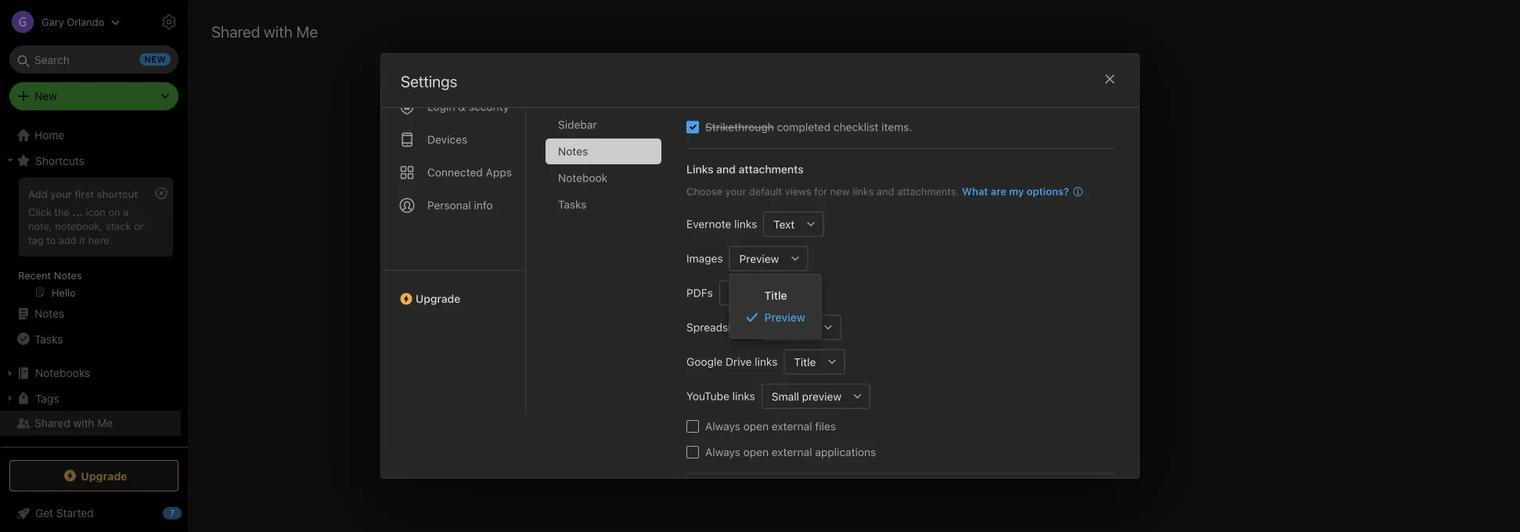 Task type: locate. For each thing, give the bounding box(es) containing it.
preview button
[[730, 246, 783, 271]]

items.
[[882, 120, 913, 133]]

shared up preview
[[820, 363, 859, 377]]

1 vertical spatial here.
[[985, 363, 1014, 377]]

2 horizontal spatial with
[[862, 363, 886, 377]]

upgrade
[[416, 292, 461, 305], [81, 470, 127, 483]]

are
[[991, 185, 1007, 197]]

shared down tags
[[34, 417, 70, 430]]

and inside shared with me element
[[732, 363, 753, 377]]

shortcuts button
[[0, 148, 181, 173]]

first
[[75, 188, 94, 200]]

external up the always open external applications
[[772, 420, 813, 433]]

1 vertical spatial external
[[772, 446, 813, 459]]

preview up choose default view option for pdfs image
[[740, 252, 780, 265]]

google drive links
[[687, 355, 778, 368]]

0 horizontal spatial with
[[73, 417, 94, 430]]

0 horizontal spatial your
[[50, 188, 72, 200]]

settings
[[401, 72, 458, 90]]

0 horizontal spatial shared
[[34, 417, 70, 430]]

what
[[963, 185, 989, 197]]

always right always open external files checkbox
[[706, 420, 741, 433]]

expand notebooks image
[[4, 367, 16, 380]]

notes
[[558, 145, 588, 157], [54, 269, 82, 281], [34, 307, 64, 320], [695, 363, 729, 377]]

your down links and attachments
[[726, 185, 747, 197]]

always for always open external applications
[[706, 446, 741, 459]]

shared
[[211, 22, 260, 40], [34, 417, 70, 430]]

1 vertical spatial upgrade
[[81, 470, 127, 483]]

always right always open external applications checkbox on the bottom left of page
[[706, 446, 741, 459]]

0 horizontal spatial shared with me
[[34, 417, 113, 430]]

youtube
[[687, 390, 730, 403]]

strikethrough
[[706, 120, 774, 133]]

add your first shortcut
[[28, 188, 138, 200]]

0 horizontal spatial title
[[765, 289, 788, 302]]

info
[[474, 199, 493, 211]]

tab list containing sidebar
[[546, 58, 674, 413]]

images
[[687, 252, 723, 265]]

0 vertical spatial and
[[717, 163, 736, 175]]

and left the attachments.
[[877, 185, 895, 197]]

2 external from the top
[[772, 446, 813, 459]]

2 always from the top
[[706, 446, 741, 459]]

open down always open external files
[[744, 446, 769, 459]]

close image
[[1101, 70, 1120, 89]]

tree
[[0, 123, 188, 471]]

0 vertical spatial external
[[772, 420, 813, 433]]

1 open from the top
[[744, 420, 769, 433]]

upgrade button
[[381, 270, 526, 311], [9, 461, 179, 492]]

choose default view option for pdfs image
[[720, 280, 818, 305]]

open for always open external applications
[[744, 446, 769, 459]]

2 vertical spatial and
[[732, 363, 753, 377]]

tab list for links and attachments
[[381, 43, 526, 413]]

your up the the
[[50, 188, 72, 200]]

with
[[264, 22, 293, 40], [862, 363, 886, 377], [73, 417, 94, 430]]

choose your default views for new links and attachments.
[[687, 185, 960, 197]]

add
[[28, 188, 48, 200]]

1 horizontal spatial your
[[726, 185, 747, 197]]

notes tab
[[546, 138, 662, 164]]

your inside group
[[50, 188, 72, 200]]

0 horizontal spatial me
[[97, 417, 113, 430]]

default
[[750, 185, 783, 197]]

shared right settings icon
[[211, 22, 260, 40]]

1 vertical spatial me
[[97, 417, 113, 430]]

and right links
[[717, 163, 736, 175]]

title down nothing
[[794, 355, 816, 368]]

tasks up notebooks
[[34, 333, 63, 346]]

and up youtube links
[[732, 363, 753, 377]]

preview down title link
[[765, 311, 806, 324]]

tasks
[[558, 198, 587, 211], [34, 333, 63, 346]]

0 vertical spatial upgrade
[[416, 292, 461, 305]]

1 vertical spatial tasks
[[34, 333, 63, 346]]

and
[[717, 163, 736, 175], [877, 185, 895, 197], [732, 363, 753, 377]]

Choose default view option for YouTube links field
[[762, 384, 871, 409]]

tasks down notebook
[[558, 198, 587, 211]]

me
[[296, 22, 318, 40], [97, 417, 113, 430]]

None search field
[[20, 45, 168, 74]]

shared up notes and notebooks shared with you will show up here.
[[848, 332, 892, 349]]

open
[[744, 420, 769, 433], [744, 446, 769, 459]]

small preview button
[[762, 384, 846, 409]]

completed
[[777, 120, 831, 133]]

1 vertical spatial upgrade button
[[9, 461, 179, 492]]

0 horizontal spatial tab list
[[381, 43, 526, 413]]

notes down sidebar
[[558, 145, 588, 157]]

notebook,
[[55, 220, 103, 232]]

drive
[[726, 355, 752, 368]]

1 horizontal spatial upgrade
[[416, 292, 461, 305]]

stack
[[106, 220, 131, 232]]

1 horizontal spatial with
[[264, 22, 293, 40]]

notes up youtube
[[695, 363, 729, 377]]

notebook tab
[[546, 165, 662, 191]]

and for notebooks
[[732, 363, 753, 377]]

1 horizontal spatial tasks
[[558, 198, 587, 211]]

tab list containing login & security
[[381, 43, 526, 413]]

nothing
[[793, 332, 844, 349]]

text
[[774, 218, 795, 230]]

new
[[34, 90, 57, 103]]

1 vertical spatial shared
[[34, 417, 70, 430]]

Choose default view option for Images field
[[730, 246, 809, 271]]

0 horizontal spatial here.
[[88, 234, 112, 246]]

notes inside shared with me element
[[695, 363, 729, 377]]

evernote
[[687, 217, 732, 230]]

tasks inside tab
[[558, 198, 587, 211]]

spreadsheets
[[687, 321, 757, 334]]

0 vertical spatial shared
[[211, 22, 260, 40]]

your for default
[[726, 185, 747, 197]]

0 vertical spatial tasks
[[558, 198, 587, 211]]

applications
[[816, 446, 877, 459]]

tab list
[[381, 43, 526, 413], [546, 58, 674, 413]]

your
[[726, 185, 747, 197], [50, 188, 72, 200]]

0 vertical spatial always
[[706, 420, 741, 433]]

on
[[108, 206, 120, 218]]

1 vertical spatial and
[[877, 185, 895, 197]]

1 horizontal spatial here.
[[985, 363, 1014, 377]]

click the ...
[[28, 206, 83, 218]]

0 vertical spatial here.
[[88, 234, 112, 246]]

...
[[72, 206, 83, 218]]

icon on a note, notebook, stack or tag to add it here.
[[28, 206, 144, 246]]

0 horizontal spatial tasks
[[34, 333, 63, 346]]

1 vertical spatial title
[[794, 355, 816, 368]]

my
[[1010, 185, 1025, 197]]

open up the always open external applications
[[744, 420, 769, 433]]

for
[[815, 185, 828, 197]]

here. right it
[[88, 234, 112, 246]]

Choose default view option for Google Drive links field
[[784, 349, 845, 374]]

2 vertical spatial with
[[73, 417, 94, 430]]

1 vertical spatial open
[[744, 446, 769, 459]]

home
[[34, 129, 64, 142]]

2 open from the top
[[744, 446, 769, 459]]

icon
[[86, 206, 106, 218]]

Always open external files checkbox
[[687, 420, 699, 433]]

1 always from the top
[[706, 420, 741, 433]]

here. right up
[[985, 363, 1014, 377]]

0 vertical spatial me
[[296, 22, 318, 40]]

here.
[[88, 234, 112, 246], [985, 363, 1014, 377]]

sidebar tab
[[546, 112, 662, 137]]

links
[[687, 163, 714, 175]]

recent
[[18, 269, 51, 281]]

external down always open external files
[[772, 446, 813, 459]]

always
[[706, 420, 741, 433], [706, 446, 741, 459]]

attachments.
[[898, 185, 960, 197]]

0 vertical spatial preview
[[740, 252, 780, 265]]

0 vertical spatial open
[[744, 420, 769, 433]]

title inside title button
[[794, 355, 816, 368]]

pdfs
[[687, 286, 713, 299]]

1 vertical spatial shared with me
[[34, 417, 113, 430]]

0 vertical spatial shared with me
[[211, 22, 318, 40]]

preview
[[740, 252, 780, 265], [765, 311, 806, 324]]

1 external from the top
[[772, 420, 813, 433]]

notebook
[[558, 171, 608, 184]]

0 vertical spatial title
[[765, 289, 788, 302]]

group
[[0, 173, 181, 308]]

0 vertical spatial upgrade button
[[381, 270, 526, 311]]

0 horizontal spatial upgrade
[[81, 470, 127, 483]]

evernote links
[[687, 217, 758, 230]]

click
[[28, 206, 52, 218]]

will
[[913, 363, 931, 377]]

title up preview link
[[765, 289, 788, 302]]

1 horizontal spatial title
[[794, 355, 816, 368]]

1 horizontal spatial upgrade button
[[381, 270, 526, 311]]

1 horizontal spatial tab list
[[546, 58, 674, 413]]

notebooks
[[757, 363, 816, 377]]

1 vertical spatial always
[[706, 446, 741, 459]]

login
[[428, 100, 455, 113]]

1 vertical spatial preview
[[765, 311, 806, 324]]

0 horizontal spatial upgrade button
[[9, 461, 179, 492]]

Choose default view option for Spreadsheets field
[[763, 315, 842, 340]]



Task type: describe. For each thing, give the bounding box(es) containing it.
note,
[[28, 220, 52, 232]]

tree containing home
[[0, 123, 188, 471]]

google
[[687, 355, 723, 368]]

notebooks
[[35, 367, 90, 380]]

strikethrough completed checklist items.
[[706, 120, 913, 133]]

&
[[458, 100, 466, 113]]

settings image
[[160, 13, 179, 31]]

tags button
[[0, 386, 181, 411]]

0 vertical spatial shared
[[848, 332, 892, 349]]

group containing add your first shortcut
[[0, 173, 181, 308]]

shortcut
[[97, 188, 138, 200]]

sidebar
[[558, 118, 597, 131]]

shared with me element
[[188, 0, 1521, 533]]

checklist
[[834, 120, 879, 133]]

the
[[54, 206, 70, 218]]

add
[[59, 234, 77, 246]]

to
[[46, 234, 56, 246]]

Always open external applications checkbox
[[687, 446, 699, 459]]

security
[[469, 100, 509, 113]]

notes and notebooks shared with you will show up here.
[[695, 363, 1014, 377]]

personal info
[[428, 199, 493, 211]]

small preview
[[772, 390, 842, 403]]

tags
[[35, 392, 59, 405]]

it
[[79, 234, 86, 246]]

shortcuts
[[35, 154, 84, 167]]

links right new at the right
[[853, 185, 874, 197]]

show
[[934, 363, 964, 377]]

views
[[785, 185, 812, 197]]

connected apps
[[428, 166, 512, 179]]

tag
[[28, 234, 44, 246]]

Select218 checkbox
[[687, 121, 699, 133]]

tasks inside button
[[34, 333, 63, 346]]

login & security
[[428, 100, 509, 113]]

dropdown list menu
[[730, 284, 821, 329]]

notes down recent notes
[[34, 307, 64, 320]]

links down drive
[[733, 390, 756, 403]]

expand tags image
[[4, 392, 16, 405]]

home link
[[0, 123, 188, 148]]

tab list for choose your default views for new links and attachments.
[[546, 58, 674, 413]]

yet
[[896, 332, 916, 349]]

you
[[889, 363, 909, 377]]

title inside title link
[[765, 289, 788, 302]]

here. inside shared with me element
[[985, 363, 1014, 377]]

always open external applications
[[706, 446, 877, 459]]

preview link
[[730, 307, 821, 329]]

apps
[[486, 166, 512, 179]]

text button
[[764, 211, 799, 237]]

connected
[[428, 166, 483, 179]]

Choose default view option for PDFs field
[[720, 280, 818, 305]]

links right drive
[[755, 355, 778, 368]]

Search text field
[[20, 45, 168, 74]]

a
[[123, 206, 129, 218]]

preview
[[803, 390, 842, 403]]

always for always open external files
[[706, 420, 741, 433]]

small
[[772, 390, 800, 403]]

Choose default view option for Evernote links field
[[764, 211, 824, 237]]

links left text button
[[735, 217, 758, 230]]

1 vertical spatial with
[[862, 363, 886, 377]]

title link
[[730, 284, 821, 307]]

youtube links
[[687, 390, 756, 403]]

external for files
[[772, 420, 813, 433]]

new button
[[9, 82, 179, 110]]

open for always open external files
[[744, 420, 769, 433]]

external for applications
[[772, 446, 813, 459]]

up
[[967, 363, 982, 377]]

1 horizontal spatial shared with me
[[211, 22, 318, 40]]

tasks button
[[0, 327, 181, 352]]

choose
[[687, 185, 723, 197]]

attachments
[[739, 163, 804, 175]]

tasks tab
[[546, 191, 662, 217]]

your for first
[[50, 188, 72, 200]]

notebooks link
[[0, 361, 181, 386]]

notes right recent
[[54, 269, 82, 281]]

personal
[[428, 199, 471, 211]]

devices
[[428, 133, 468, 146]]

nothing shared yet
[[793, 332, 916, 349]]

and for attachments
[[717, 163, 736, 175]]

preview inside button
[[740, 252, 780, 265]]

files
[[816, 420, 836, 433]]

0 vertical spatial with
[[264, 22, 293, 40]]

1 horizontal spatial shared
[[211, 22, 260, 40]]

what are my options?
[[963, 185, 1070, 197]]

1 horizontal spatial me
[[296, 22, 318, 40]]

always open external files
[[706, 420, 836, 433]]

here. inside icon on a note, notebook, stack or tag to add it here.
[[88, 234, 112, 246]]

title button
[[784, 349, 820, 374]]

1 vertical spatial shared
[[820, 363, 859, 377]]

or
[[134, 220, 144, 232]]

notes inside tab
[[558, 145, 588, 157]]

shared with me link
[[0, 411, 181, 436]]

options?
[[1027, 185, 1070, 197]]

preview inside dropdown list menu
[[765, 311, 806, 324]]

upgrade button inside tab list
[[381, 270, 526, 311]]

links and attachments
[[687, 163, 804, 175]]

recent notes
[[18, 269, 82, 281]]

notes link
[[0, 302, 181, 327]]

new
[[831, 185, 850, 197]]



Task type: vqa. For each thing, say whether or not it's contained in the screenshot.
Add your first shortcut
yes



